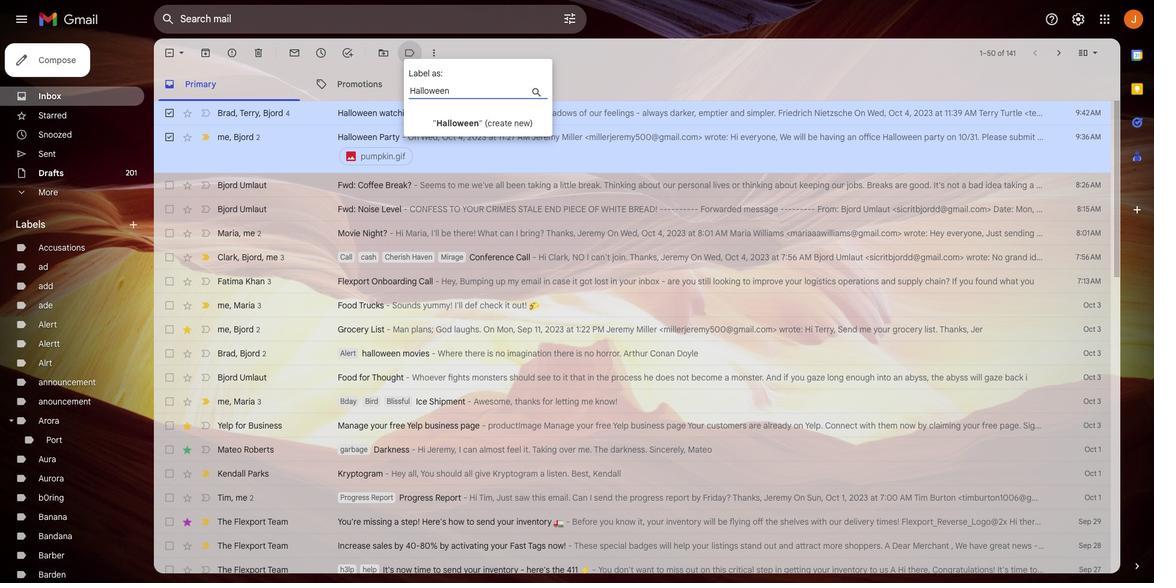 Task type: describe. For each thing, give the bounding box(es) containing it.
process
[[612, 372, 642, 383]]

2 no from the left
[[585, 348, 594, 359]]

letting
[[556, 396, 580, 407]]

2 business from the left
[[631, 420, 665, 431]]

more
[[38, 187, 58, 198]]

jeremy down of
[[578, 228, 606, 239]]

2 vertical spatial on
[[701, 565, 711, 576]]

1 horizontal spatial it
[[563, 372, 568, 383]]

and left simpler.
[[731, 108, 745, 118]]

1 vertical spatial an
[[894, 372, 903, 383]]

hi left "terry,"
[[806, 324, 813, 335]]

subjec
[[1130, 204, 1155, 215]]

conference call - hi clark, no i can't join. thanks, jeremy on wed, oct 4, 2023 at 7:56 am bjord umlaut <sicritbjordd@gmail.com> wrote: no grand idea was ever born in a conferenc
[[470, 252, 1155, 263]]

are left already
[[749, 420, 762, 431]]

0 horizontal spatial it
[[505, 300, 510, 311]]

1 no from the left
[[496, 348, 505, 359]]

0 horizontal spatial it's
[[383, 565, 394, 576]]

maria down 'fatima khan 3'
[[234, 300, 255, 311]]

news
[[1013, 541, 1033, 552]]

by right report
[[692, 493, 701, 503]]

alert for alert
[[38, 319, 57, 330]]

give
[[475, 469, 491, 479]]

cherish haven
[[385, 253, 433, 262]]

0 horizontal spatial can
[[463, 444, 477, 455]]

2 for 8:01 am
[[258, 229, 261, 238]]

sincerely,
[[650, 444, 686, 455]]

in right 'lost'
[[611, 276, 618, 287]]

successfully
[[1067, 541, 1115, 552]]

our left delivery
[[830, 517, 843, 527]]

to left miss
[[657, 565, 665, 576]]

for left thought
[[359, 372, 370, 383]]

to
[[450, 204, 461, 215]]

1 free from the left
[[390, 420, 405, 431]]

times!
[[877, 517, 900, 527]]

1 horizontal spatial it's
[[934, 180, 945, 191]]

sent link
[[38, 149, 56, 159]]

want
[[636, 565, 655, 576]]

there, for congratulations!
[[908, 565, 931, 576]]

1 mateo from the left
[[218, 444, 242, 455]]

at left 11:39
[[936, 108, 943, 118]]

jeremy right pm
[[607, 324, 635, 335]]

0 vertical spatial this
[[1124, 132, 1138, 143]]

1 horizontal spatial now
[[900, 420, 916, 431]]

halloween down promotions
[[338, 108, 378, 118]]

advanced search options image
[[558, 7, 582, 31]]

our left feelings
[[590, 108, 603, 118]]

0 horizontal spatial now
[[396, 565, 412, 576]]

are right (create
[[514, 108, 527, 118]]

2 vertical spatial be
[[718, 517, 728, 527]]

fwd: for fwd: noise level - confess to your crimes stale end piece of white bread! ---------- forwarded message --------- from: bjord umlaut <sicritbjordd@gmail.com> date: mon, aug 7, 2023 at 10:58 am subjec
[[338, 204, 356, 215]]

1 horizontal spatial all
[[496, 180, 504, 191]]

2 manage from the left
[[544, 420, 575, 431]]

umlaut for fwd: noise level - confess to your crimes stale end piece of white bread! ---------- forwarded message --------- from: bjord umlaut <sicritbjordd@gmail.com> date: mon, aug 7, 2023 at 10:58 am subjec
[[240, 204, 267, 215]]

0 horizontal spatial just
[[497, 493, 513, 503]]

28
[[1094, 541, 1102, 550]]

please
[[983, 132, 1008, 143]]

tim , me 2
[[218, 492, 254, 503]]

a left bad
[[962, 180, 967, 191]]

1 horizontal spatial out
[[764, 541, 777, 552]]

here's
[[422, 517, 447, 527]]

1 vertical spatial <sicritbjordd@gmail.com>
[[866, 252, 965, 263]]

2 for oct 3
[[256, 325, 260, 334]]

monster.
[[732, 372, 765, 383]]

1 vertical spatial a
[[891, 565, 896, 576]]

2 horizontal spatial be
[[808, 132, 818, 143]]

no
[[573, 252, 585, 263]]

2 inside brad , bjord 2
[[263, 349, 266, 358]]

the for sep 28
[[218, 541, 232, 552]]

row containing fatima khan
[[154, 269, 1112, 294]]

bjord umlaut for fwd: noise level
[[218, 204, 267, 215]]

hi down <timburton1006@gmail.com>
[[1010, 517, 1018, 527]]

fatima khan 3
[[218, 276, 271, 287]]

3 team from the top
[[268, 565, 288, 576]]

2 kendall from the left
[[593, 469, 621, 479]]

th
[[1147, 565, 1155, 576]]

the left "411"
[[552, 565, 565, 576]]

the left abyss
[[932, 372, 945, 383]]

at left 7:56
[[772, 252, 780, 263]]

by right '80%'
[[440, 541, 449, 552]]

by left claiming
[[918, 420, 928, 431]]

your
[[688, 420, 705, 431]]

halloween party - on wed, oct 4, 2023 at 11:27 am jeremy miller <millerjeremy500@gmail.com> wrote: hi everyone, we will be having an office halloween party on 10/31. please submit your costume ideas in this ema
[[338, 132, 1155, 143]]

j
[[1151, 493, 1155, 503]]

primary tab
[[154, 67, 305, 101]]

monsters
[[472, 372, 508, 383]]

1 horizontal spatial report
[[436, 493, 462, 503]]

wrote: left no
[[967, 252, 991, 263]]

to right how
[[467, 517, 475, 527]]

1 horizontal spatial we
[[956, 541, 968, 552]]

the for sep 27
[[218, 565, 232, 576]]

0 vertical spatial miller
[[562, 132, 583, 143]]

0 vertical spatial send
[[594, 493, 613, 503]]

1 horizontal spatial terry
[[979, 108, 999, 118]]

case
[[553, 276, 571, 287]]

2023 left 8:01
[[667, 228, 686, 239]]

wed, up office
[[868, 108, 887, 118]]

in right that
[[588, 372, 595, 383]]

oct 1 for hi tim, just saw this email. can i send the progress report by friday? thanks, jeremy on sun, oct 1, 2023 at 7:00 am tim burton <timburton1006@gmail.com> wrote: hello jeremy, j
[[1085, 493, 1102, 502]]

barber link
[[38, 550, 65, 561]]

i right the then.
[[1140, 180, 1142, 191]]

connect
[[826, 420, 858, 431]]

inventory down shoppers.
[[833, 565, 868, 576]]

anouncement link
[[38, 396, 91, 407]]

11 row from the top
[[154, 366, 1112, 390]]

will right abyss
[[971, 372, 983, 383]]

0 horizontal spatial begin
[[1040, 565, 1062, 576]]

b0ring link
[[38, 493, 64, 503]]

1 kryptogram from the left
[[338, 469, 383, 479]]

mirage
[[441, 253, 464, 262]]

your right claiming
[[964, 420, 981, 431]]

0 vertical spatial with
[[860, 420, 876, 431]]

clark,
[[549, 252, 571, 263]]

tags
[[528, 541, 546, 552]]

0 horizontal spatial we
[[780, 132, 792, 143]]

ideas
[[1092, 132, 1113, 143]]

feelings
[[605, 108, 635, 118]]

0 horizontal spatial a
[[885, 541, 891, 552]]

for left letting
[[543, 396, 554, 407]]

50
[[988, 48, 996, 57]]

jeremy up flexport onboarding call - hey, bumping up my email in case it got lost in your inbox - are you still looking to improve your logistics operations and supply chain? if you found what you
[[661, 252, 689, 263]]

report inside progress report progress report - hi tim, just saw this email. can i send the progress report by friday? thanks, jeremy on sun, oct 1, 2023 at 7:00 am tim burton <timburton1006@gmail.com> wrote: hello jeremy, j
[[371, 493, 394, 502]]

sep for sep 29
[[1079, 517, 1092, 526]]

brad for terry
[[218, 107, 236, 118]]

friday?
[[703, 493, 731, 503]]

hi right us
[[899, 565, 906, 576]]

<timburton1006@gmail.com>
[[959, 493, 1071, 503]]

row containing kendall parks
[[154, 462, 1112, 486]]

every
[[1061, 180, 1082, 191]]

0 vertical spatial it
[[573, 276, 578, 287]]

burton
[[931, 493, 956, 503]]

food for thought - whoever fights monsters should see to it that in the process he does not become a monster. and if you gaze long enough into an abyss, the abyss will gaze back i
[[338, 372, 1028, 383]]

2023 up improve
[[751, 252, 770, 263]]

1 about from the left
[[639, 180, 661, 191]]

team for increase sales by 40-80% by activating your fast tags now!
[[268, 541, 288, 552]]

0 vertical spatial idea
[[986, 180, 1002, 191]]

on right laughs.
[[484, 324, 495, 335]]

main menu image
[[14, 12, 29, 26]]

party
[[380, 132, 400, 143]]

row containing maria
[[154, 221, 1123, 245]]

man
[[393, 324, 409, 335]]

0 vertical spatial i'll
[[431, 228, 439, 239]]

1 horizontal spatial hey
[[930, 228, 945, 239]]

h3lp
[[340, 565, 354, 574]]

khan
[[246, 276, 265, 287]]

maria down fwd: noise level - confess to your crimes stale end piece of white bread! ---------- forwarded message --------- from: bjord umlaut <sicritbjordd@gmail.com> date: mon, aug 7, 2023 at 10:58 am subjec
[[730, 228, 752, 239]]

for right invitation
[[1112, 228, 1123, 239]]

are left good.
[[896, 180, 908, 191]]

your left the listings
[[693, 541, 710, 552]]

umlaut for food for thought - whoever fights monsters should see to it that in the process he does not become a monster. and if you gaze long enough into an abyss, the abyss will gaze back i
[[240, 372, 267, 383]]

2 mateo from the left
[[688, 444, 713, 455]]

8 row from the top
[[154, 294, 1112, 318]]

your
[[463, 204, 484, 215]]

1 me , bjord 2 from the top
[[218, 131, 260, 142]]

1 horizontal spatial you
[[599, 565, 612, 576]]

at left the 1:22
[[567, 324, 574, 335]]

your down activating
[[464, 565, 481, 576]]

toggle split pane mode image
[[1078, 47, 1090, 59]]

sep left 11,
[[518, 324, 533, 335]]

at left 8:01
[[688, 228, 696, 239]]

williams
[[754, 228, 785, 239]]

search mail image
[[158, 8, 179, 30]]

1 horizontal spatial call
[[419, 276, 433, 287]]

logistics
[[805, 276, 837, 287]]

and left the then.
[[1102, 180, 1116, 191]]

0 horizontal spatial help
[[363, 565, 377, 574]]

9:42 am
[[1076, 108, 1102, 117]]

will down 'friedrich'
[[794, 132, 806, 143]]

2 oct 1 from the top
[[1085, 469, 1102, 478]]

1 vertical spatial miller
[[637, 324, 658, 335]]

1 horizontal spatial can
[[500, 228, 514, 239]]

up
[[1042, 420, 1053, 431]]

(create
[[485, 118, 512, 129]]

on left sun,
[[794, 493, 806, 503]]

bjord umlaut for fwd: coffee break?
[[218, 180, 267, 191]]

29
[[1094, 517, 1102, 526]]

primary
[[185, 78, 216, 89]]

1 vertical spatial idea
[[1030, 252, 1047, 263]]

saw
[[515, 493, 530, 503]]

bird
[[365, 397, 378, 406]]

a right become
[[725, 372, 730, 383]]

from:
[[818, 204, 839, 215]]

starred
[[38, 110, 67, 121]]

to down news
[[1030, 565, 1038, 576]]

already
[[764, 420, 792, 431]]

food for food for thought - whoever fights monsters should see to it that in the process he does not become a monster. and if you gaze long enough into an abyss, the abyss will gaze back i
[[338, 372, 357, 383]]

to right see
[[553, 372, 561, 383]]

wed, down movie
[[421, 132, 440, 143]]

at left 11:27
[[489, 132, 496, 143]]

1 horizontal spatial progress
[[400, 493, 433, 503]]

our left personal
[[663, 180, 676, 191]]

grocery
[[338, 324, 369, 335]]

row containing clark
[[154, 245, 1155, 269]]

0 horizontal spatial an
[[848, 132, 857, 143]]

team for you're missing a step! here's how to send your inventory
[[268, 517, 288, 527]]

11,
[[535, 324, 543, 335]]

gmail image
[[38, 7, 104, 31]]

plan
[[1118, 565, 1134, 576]]

i right no
[[587, 252, 589, 263]]

are right inbox
[[668, 276, 680, 287]]

2 for oct 1
[[250, 494, 254, 503]]

great
[[990, 541, 1011, 552]]

enough
[[846, 372, 875, 383]]

pm
[[593, 324, 605, 335]]

bring?
[[521, 228, 545, 239]]

hi left tim,
[[470, 493, 477, 503]]

1 vertical spatial should
[[437, 469, 462, 479]]

starred link
[[38, 110, 67, 121]]

2 vertical spatial send
[[443, 565, 462, 576]]

progress inside progress report progress report - hi tim, just saw this email. can i send the progress report by friday? thanks, jeremy on sun, oct 1, 2023 at 7:00 am tim burton <timburton1006@gmail.com> wrote: hello jeremy, j
[[340, 493, 369, 502]]

you're missing a step! here's how to send your inventory
[[338, 517, 554, 527]]

1 horizontal spatial just
[[986, 228, 1003, 239]]

0 horizontal spatial not
[[677, 372, 690, 383]]

0 horizontal spatial of
[[580, 108, 588, 118]]

ad link
[[38, 262, 48, 272]]

your right getting
[[814, 565, 831, 576]]

thanks, right 'join.'
[[630, 252, 660, 263]]

2 gaze from the left
[[985, 372, 1003, 383]]

more
[[824, 541, 843, 552]]

labels
[[16, 219, 45, 231]]

hi left 'clark,'
[[539, 252, 547, 263]]

0 horizontal spatial jeremy,
[[427, 444, 457, 455]]

bandana
[[38, 531, 72, 542]]

support image
[[1045, 12, 1060, 26]]

1 taking from the left
[[528, 180, 551, 191]]

accusations link
[[38, 242, 85, 253]]

3 yelp from the left
[[613, 420, 629, 431]]

terry,
[[815, 324, 836, 335]]

2 me , bjord 2 from the top
[[218, 324, 260, 335]]

a left conferenc
[[1113, 252, 1118, 263]]

7:56 am
[[1077, 253, 1102, 262]]

10 row from the top
[[154, 342, 1112, 366]]

1 vertical spatial with
[[811, 517, 828, 527]]

sent
[[38, 149, 56, 159]]

9 row from the top
[[154, 318, 1112, 342]]

1 is from the left
[[488, 348, 494, 359]]

your down 7:56
[[786, 276, 803, 287]]

1 horizontal spatial on
[[794, 420, 804, 431]]

alert halloween movies - where there is no imagination there is no horror. arthur conan doyle
[[340, 348, 699, 359]]

of
[[589, 204, 600, 215]]

will right 'badges'
[[660, 541, 672, 552]]

alertt
[[38, 339, 60, 349]]

connected
[[1117, 541, 1155, 552]]

1 yelp from the left
[[218, 420, 233, 431]]

increase sales by 40-80% by activating your fast tags now! - these special badges will help your listings stand out and attract more shoppers. a dear merchant , we have great news - you've successfully connected
[[338, 541, 1155, 552]]

darkness.
[[611, 444, 648, 455]]

1 horizontal spatial of
[[998, 48, 1005, 57]]

7:56
[[782, 252, 798, 263]]

garbage
[[340, 445, 368, 454]]

label
[[409, 68, 430, 79]]

4, left 11:39
[[905, 108, 912, 118]]

me up 'fatima khan 3'
[[266, 252, 278, 263]]

me left know!
[[582, 396, 594, 407]]

the left shadows at the top
[[529, 108, 542, 118]]

0 horizontal spatial hey
[[391, 469, 406, 479]]

sep for sep 28
[[1080, 541, 1092, 550]]

0 vertical spatial <millerjeremy500@gmail.com>
[[585, 132, 703, 143]]

don't
[[615, 565, 634, 576]]

inventory down report
[[667, 517, 702, 527]]

thanks, up 'clark,'
[[547, 228, 576, 239]]

a left little
[[554, 180, 558, 191]]

your up me.
[[577, 420, 594, 431]]

bandana link
[[38, 531, 72, 542]]

1 horizontal spatial should
[[510, 372, 535, 383]]

email.
[[548, 493, 571, 503]]

will down the friday?
[[704, 517, 716, 527]]

your left fast
[[491, 541, 508, 552]]

2023 down " halloween " (create new) on the top of the page
[[468, 132, 487, 143]]

2 me , maria 3 from the top
[[218, 396, 262, 407]]

0 horizontal spatial call
[[340, 253, 353, 262]]

me right send at bottom
[[860, 324, 872, 335]]

0 vertical spatial you
[[421, 469, 435, 479]]

1 vertical spatial mon,
[[497, 324, 516, 335]]

doyle
[[677, 348, 699, 359]]

hi left the maria,
[[396, 228, 404, 239]]

4 row from the top
[[154, 197, 1155, 221]]

i
[[1026, 372, 1028, 383]]

awesome,
[[474, 396, 513, 407]]

and left attract
[[779, 541, 794, 552]]

flexport for sep 29
[[234, 517, 266, 527]]

the flexport team for you're missing a step! here's how to send your inventory
[[218, 517, 288, 527]]

1 horizontal spatial i'll
[[455, 300, 463, 311]]

the for sep 29
[[218, 517, 232, 527]]

5 oct 3 from the top
[[1084, 397, 1102, 406]]

2023 right 1,
[[850, 493, 869, 503]]

2 horizontal spatial call
[[516, 252, 531, 263]]

1 horizontal spatial send
[[477, 517, 495, 527]]

the left process
[[597, 372, 610, 383]]

oct 3 for whoever fights monsters should see to it that in the process he does not become a monster. and if you gaze long enough into an abyss, the abyss will gaze back i
[[1084, 373, 1102, 382]]

2 there from the left
[[554, 348, 574, 359]]

1 horizontal spatial tim
[[915, 493, 928, 503]]

your right the it, at the right bottom of the page
[[647, 517, 664, 527]]

2023 up party
[[914, 108, 933, 118]]



Task type: locate. For each thing, give the bounding box(es) containing it.
0 horizontal spatial idea
[[986, 180, 1002, 191]]

1 " from the left
[[433, 118, 437, 129]]

promotions tab
[[306, 67, 458, 101]]

am right 10:58
[[1115, 204, 1128, 215]]

message
[[744, 204, 779, 215]]

13 row from the top
[[154, 414, 1112, 438]]

it left got
[[573, 276, 578, 287]]

thanks
[[515, 396, 541, 407]]

you right all,
[[421, 469, 435, 479]]

page left the your
[[667, 420, 686, 431]]

for left business
[[235, 420, 246, 431]]

manage up garbage
[[338, 420, 369, 431]]

1 vertical spatial on
[[794, 420, 804, 431]]

watching
[[380, 108, 414, 118]]

jeremy, up kryptogram - hey all, you should all give kryptogram a listen. best, kendall
[[427, 444, 457, 455]]

call left hey,
[[419, 276, 433, 287]]

0 horizontal spatial tim
[[218, 492, 231, 503]]

now right them
[[900, 420, 916, 431]]

2 team from the top
[[268, 541, 288, 552]]

row
[[154, 101, 1155, 125], [154, 125, 1155, 173], [154, 173, 1142, 197], [154, 197, 1155, 221], [154, 221, 1123, 245], [154, 245, 1155, 269], [154, 269, 1112, 294], [154, 294, 1112, 318], [154, 318, 1112, 342], [154, 342, 1112, 366], [154, 366, 1112, 390], [154, 390, 1112, 414], [154, 414, 1112, 438], [154, 438, 1112, 462], [154, 462, 1112, 486], [154, 486, 1155, 510], [154, 510, 1155, 534], [154, 534, 1155, 558], [154, 558, 1155, 582]]

in inside cell
[[1115, 132, 1122, 143]]

grocery list - man plans; god laughs. on mon, sep 11, 2023 at 1:22 pm jeremy miller <millerjeremy500@gmail.com> wrote: hi terry, send me your grocery list. thanks, jer
[[338, 324, 984, 335]]

nietzsche
[[815, 108, 853, 118]]

row containing yelp for business
[[154, 414, 1112, 438]]

1 vertical spatial we
[[956, 541, 968, 552]]

1 horizontal spatial mon,
[[1016, 204, 1035, 215]]

report up missing
[[371, 493, 394, 502]]

oct 3 for man plans; god laughs. on mon, sep 11, 2023 at 1:22 pm jeremy miller <millerjeremy500@gmail.com> wrote: hi terry, send me your grocery list. thanks, jer
[[1084, 325, 1102, 334]]

2 inside the tim , me 2
[[250, 494, 254, 503]]

announcement link
[[38, 377, 96, 388]]

0 vertical spatial bjord umlaut
[[218, 180, 267, 191]]

yelp for business
[[218, 420, 282, 431]]

snooze image
[[315, 47, 327, 59]]

a left "break"
[[1030, 180, 1035, 191]]

maria , me 2
[[218, 228, 261, 238]]

idea right bad
[[986, 180, 1002, 191]]

19 row from the top
[[154, 558, 1155, 582]]

2 horizontal spatial now
[[1084, 180, 1100, 191]]

2 page from the left
[[667, 420, 686, 431]]

None checkbox
[[164, 107, 176, 119], [164, 131, 176, 143], [164, 251, 176, 263], [164, 275, 176, 287], [164, 324, 176, 336], [164, 372, 176, 384], [164, 396, 176, 408], [164, 468, 176, 480], [164, 540, 176, 552], [164, 564, 176, 576], [164, 107, 176, 119], [164, 131, 176, 143], [164, 251, 176, 263], [164, 275, 176, 287], [164, 324, 176, 336], [164, 372, 176, 384], [164, 396, 176, 408], [164, 468, 176, 480], [164, 540, 176, 552], [164, 564, 176, 576]]

0 horizontal spatial with
[[811, 517, 828, 527]]

am
[[965, 108, 978, 118], [518, 132, 530, 143], [1115, 204, 1128, 215], [716, 228, 728, 239], [800, 252, 812, 263], [900, 493, 913, 503]]

there, for don't
[[1020, 517, 1043, 527]]

me down brad , terry , bjord 4
[[218, 131, 230, 142]]

your left inbox
[[620, 276, 637, 287]]

3 inside clark , bjord , me 3
[[281, 253, 284, 262]]

1 horizontal spatial kendall
[[593, 469, 621, 479]]

at left 10:58
[[1083, 204, 1091, 215]]

breaks
[[867, 180, 893, 191]]

1 horizontal spatial free
[[596, 420, 612, 431]]

mateo up kendall parks
[[218, 444, 242, 455]]

garbage darkness - hi jeremy, i can almost feel it. taking over me. the darkness. sincerely, mateo
[[340, 444, 713, 455]]

now
[[1084, 180, 1100, 191], [900, 420, 916, 431], [396, 565, 412, 576]]

i'll right the maria,
[[431, 228, 439, 239]]

16 row from the top
[[154, 486, 1155, 510]]

1 vertical spatial this
[[532, 493, 546, 503]]

oct 3 for sounds yummy! i'll def check it out!
[[1084, 301, 1102, 310]]

0 horizontal spatial kendall
[[218, 469, 246, 479]]

0 horizontal spatial out
[[686, 565, 699, 576]]

2 food from the top
[[338, 372, 357, 383]]

me
[[218, 131, 230, 142], [458, 180, 470, 191], [243, 228, 255, 238], [266, 252, 278, 263], [218, 300, 230, 311], [218, 324, 230, 335], [860, 324, 872, 335], [218, 396, 230, 407], [582, 396, 594, 407], [236, 492, 248, 503]]

1 horizontal spatial is
[[577, 348, 583, 359]]

1 vertical spatial just
[[497, 493, 513, 503]]

dear
[[893, 541, 911, 552]]

halloween watching movie month!
[[338, 108, 468, 118]]

bjord umlaut for food for thought
[[218, 372, 267, 383]]

2 fwd: from the top
[[338, 204, 356, 215]]

0 vertical spatial all
[[496, 180, 504, 191]]

18 row from the top
[[154, 534, 1155, 558]]

jobs.
[[847, 180, 865, 191]]

jeremy up the "shelves"
[[764, 493, 792, 503]]

4 oct 3 from the top
[[1084, 373, 1102, 382]]

2 vertical spatial the flexport team
[[218, 565, 288, 576]]

i
[[1140, 180, 1142, 191], [516, 228, 518, 239], [587, 252, 589, 263], [459, 444, 461, 455], [590, 493, 592, 503]]

drafts
[[38, 168, 64, 179]]

it's right good.
[[934, 180, 945, 191]]

0 horizontal spatial miller
[[562, 132, 583, 143]]

2 inside "maria , me 2"
[[258, 229, 261, 238]]

0 vertical spatial we
[[780, 132, 792, 143]]

0 horizontal spatial progress
[[340, 493, 369, 502]]

label as:
[[409, 68, 443, 79]]

whoever
[[412, 372, 446, 383]]

1 oct 3 from the top
[[1084, 301, 1102, 310]]

no
[[993, 252, 1004, 263]]

sep left "28"
[[1080, 541, 1092, 550]]

operations
[[839, 276, 880, 287]]

grocery
[[893, 324, 923, 335]]

maria
[[218, 228, 239, 238], [730, 228, 752, 239], [234, 300, 255, 311], [234, 396, 255, 407]]

all
[[496, 180, 504, 191], [464, 469, 473, 479]]

1 horizontal spatial not
[[948, 180, 960, 191]]

wrote: inside cell
[[705, 132, 729, 143]]

list.
[[925, 324, 938, 335]]

progress report progress report - hi tim, just saw this email. can i send the progress report by friday? thanks, jeremy on sun, oct 1, 2023 at 7:00 am tim burton <timburton1006@gmail.com> wrote: hello jeremy, j
[[340, 493, 1155, 503]]

2 taking from the left
[[1005, 180, 1028, 191]]

1 horizontal spatial begin
[[1102, 517, 1124, 527]]

" left month!
[[433, 118, 437, 129]]

1 vertical spatial there,
[[908, 565, 931, 576]]

1 brad from the top
[[218, 107, 236, 118]]

1 vertical spatial out
[[686, 565, 699, 576]]

1 oct 1 from the top
[[1085, 445, 1102, 454]]

on down "white"
[[608, 228, 619, 239]]

roberts
[[244, 444, 274, 455]]

1 vertical spatial be
[[442, 228, 451, 239]]

you've
[[1041, 541, 1065, 552]]

None checkbox
[[164, 47, 176, 59], [164, 179, 176, 191], [164, 203, 176, 215], [164, 227, 176, 239], [164, 300, 176, 312], [164, 348, 176, 360], [164, 420, 176, 432], [164, 444, 176, 456], [164, 492, 176, 504], [164, 516, 176, 528], [164, 47, 176, 59], [164, 179, 176, 191], [164, 203, 176, 215], [164, 227, 176, 239], [164, 300, 176, 312], [164, 348, 176, 360], [164, 420, 176, 432], [164, 444, 176, 456], [164, 492, 176, 504], [164, 516, 176, 528]]

2 bjord umlaut from the top
[[218, 204, 267, 215]]

main content containing primary
[[154, 38, 1155, 583]]

food left trucks
[[338, 300, 357, 311]]

0 horizontal spatial on
[[701, 565, 711, 576]]

0 vertical spatial food
[[338, 300, 357, 311]]

brad for bjord
[[218, 348, 236, 359]]

flexport for sep 28
[[234, 541, 266, 552]]

gaze left back at right
[[985, 372, 1003, 383]]

archive image
[[200, 47, 212, 59]]

201
[[126, 168, 137, 177]]

gaze left long
[[807, 372, 826, 383]]

abyss,
[[906, 372, 930, 383]]

2 about from the left
[[775, 180, 798, 191]]

become
[[692, 372, 723, 383]]

2 oct 3 from the top
[[1084, 325, 1102, 334]]

2 free from the left
[[596, 420, 612, 431]]

3 inside 'fatima khan 3'
[[267, 277, 271, 286]]

,
[[236, 107, 238, 118], [259, 107, 261, 118], [230, 131, 232, 142], [239, 228, 241, 238], [238, 252, 240, 263], [262, 252, 264, 263], [230, 300, 232, 311], [230, 324, 232, 335], [236, 348, 238, 359], [230, 396, 232, 407], [231, 492, 234, 503], [952, 541, 954, 552]]

12 row from the top
[[154, 390, 1112, 414]]

1 business from the left
[[425, 420, 459, 431]]

not left bad
[[948, 180, 960, 191]]

6 oct 3 from the top
[[1084, 421, 1102, 430]]

0 horizontal spatial all
[[464, 469, 473, 479]]

for
[[1112, 228, 1123, 239], [359, 372, 370, 383], [543, 396, 554, 407], [235, 420, 246, 431]]

aurora
[[38, 473, 64, 484]]

time down news
[[1011, 565, 1028, 576]]

fwd: for fwd: coffee break? - seems to me we've all been taking a little break. thinking about our personal lives or thinking about keeping our jobs. breaks are good. it's not a bad idea taking a break every now and then. i
[[338, 180, 356, 191]]

now!
[[548, 541, 566, 552]]

as:
[[432, 68, 443, 79]]

tab list
[[1121, 38, 1155, 540], [154, 67, 1121, 101]]

1 time from the left
[[414, 565, 431, 576]]

8:01
[[698, 228, 714, 239]]

promotions
[[337, 78, 383, 89]]

halloween up pumpkin.gif
[[338, 132, 378, 143]]

None search field
[[154, 5, 587, 34]]

7 row from the top
[[154, 269, 1112, 294]]

2 yelp from the left
[[407, 420, 423, 431]]

mark as unread image
[[289, 47, 301, 59]]

free
[[390, 420, 405, 431], [596, 420, 612, 431], [983, 420, 998, 431]]

row containing mateo roberts
[[154, 438, 1112, 462]]

2 horizontal spatial this
[[1124, 132, 1138, 143]]

main content
[[154, 38, 1155, 583]]

gaze
[[807, 372, 826, 383], [985, 372, 1003, 383]]

4, inside cell
[[458, 132, 466, 143]]

add to tasks image
[[342, 47, 354, 59]]

me , bjord 2 down brad , terry , bjord 4
[[218, 131, 260, 142]]

sep for sep 27
[[1080, 565, 1092, 574]]

costume
[[1057, 132, 1090, 143]]

4, down 'movie night? - hi maria, i'll be there! what can i bring? thanks, jeremy on wed, oct 4, 2023 at 8:01 am maria williams <mariaaawilliams@gmail.com> wrote: hey everyone, just sending a friendly invitation for'
[[742, 252, 749, 263]]

1 vertical spatial jeremy,
[[1120, 493, 1149, 503]]

tim
[[218, 492, 231, 503], [915, 493, 928, 503]]

0 vertical spatial a
[[885, 541, 891, 552]]

me up yelp for business
[[218, 396, 230, 407]]

business up darkness.
[[631, 420, 665, 431]]

1 vertical spatial all
[[464, 469, 473, 479]]

2 horizontal spatial on
[[947, 132, 957, 143]]

⚡ image
[[580, 566, 590, 576]]

<sicritbjordd@gmail.com> up 'supply'
[[866, 252, 965, 263]]

the up know
[[615, 493, 628, 503]]

2 row from the top
[[154, 125, 1155, 173]]

long
[[828, 372, 844, 383]]

1 gaze from the left
[[807, 372, 826, 383]]

1 vertical spatial everyone,
[[947, 228, 985, 239]]

1 horizontal spatial manage
[[544, 420, 575, 431]]

0 horizontal spatial yelp
[[218, 420, 233, 431]]

2 time from the left
[[1011, 565, 1028, 576]]

more image
[[428, 47, 440, 59]]

delivery
[[845, 517, 875, 527]]

0 horizontal spatial no
[[496, 348, 505, 359]]

1 vertical spatial now
[[900, 420, 916, 431]]

3 free from the left
[[983, 420, 998, 431]]

1 kendall from the left
[[218, 469, 246, 479]]

8:15 am
[[1078, 204, 1102, 214]]

move to image
[[378, 47, 390, 59]]

" left (create
[[479, 118, 483, 129]]

1 vertical spatial not
[[677, 372, 690, 383]]

1 horizontal spatial idea
[[1030, 252, 1047, 263]]

your up fast
[[498, 517, 515, 527]]

🌮 image
[[529, 301, 540, 311]]

2 kryptogram from the left
[[493, 469, 538, 479]]

cell inside main content
[[338, 131, 1155, 167]]

2 vertical spatial bjord umlaut
[[218, 372, 267, 383]]

manage down letting
[[544, 420, 575, 431]]

it
[[573, 276, 578, 287], [505, 300, 510, 311], [563, 372, 568, 383]]

help
[[674, 541, 691, 552], [363, 565, 377, 574]]

me left we've
[[458, 180, 470, 191]]

1 horizontal spatial this
[[713, 565, 727, 576]]

0 vertical spatial me , maria 3
[[218, 300, 262, 311]]

merchant
[[913, 541, 950, 552]]

your left 'shi'
[[1126, 517, 1143, 527]]

2 " from the left
[[479, 118, 483, 129]]

out right 'stand'
[[764, 541, 777, 552]]

sep left 29
[[1079, 517, 1092, 526]]

to down '80%'
[[433, 565, 441, 576]]

27
[[1094, 565, 1102, 574]]

3 oct 1 from the top
[[1085, 493, 1102, 502]]

0 vertical spatial there,
[[1020, 517, 1043, 527]]

out
[[764, 541, 777, 552], [686, 565, 699, 576]]

row containing tim
[[154, 486, 1155, 510]]

cell containing halloween party
[[338, 131, 1155, 167]]

0 horizontal spatial everyone,
[[741, 132, 778, 143]]

2 the flexport team from the top
[[218, 541, 288, 552]]

kryptogram down the feel
[[493, 469, 538, 479]]

just
[[986, 228, 1003, 239], [497, 493, 513, 503]]

time down '80%'
[[414, 565, 431, 576]]

manage your free yelp business page - productimage manage your free yelp business page your customers are already on yelp. connect with them now by claiming your free page. sign up
[[338, 420, 1053, 431]]

inbox link
[[38, 91, 61, 102]]

2 horizontal spatial yelp
[[613, 420, 629, 431]]

1 horizontal spatial a
[[891, 565, 896, 576]]

badges
[[629, 541, 658, 552]]

flexport for sep 27
[[234, 565, 266, 576]]

food for food trucks
[[338, 300, 357, 311]]

you're
[[338, 517, 361, 527]]

am right 7:00
[[900, 493, 913, 503]]

labels heading
[[16, 219, 128, 231]]

listings
[[712, 541, 739, 552]]

ade link
[[38, 300, 53, 311]]

help right h3lp at bottom left
[[363, 565, 377, 574]]

you left don't
[[599, 565, 612, 576]]

me , maria 3
[[218, 300, 262, 311], [218, 396, 262, 407]]

Search mail text field
[[180, 13, 529, 25]]

no
[[496, 348, 505, 359], [585, 348, 594, 359]]

5 row from the top
[[154, 221, 1123, 245]]

1 vertical spatial oct 1
[[1085, 469, 1102, 478]]

1 vertical spatial send
[[477, 517, 495, 527]]

bjord umlaut
[[218, 180, 267, 191], [218, 204, 267, 215], [218, 372, 267, 383]]

3 row from the top
[[154, 173, 1142, 197]]

white
[[602, 204, 627, 215]]

fwd:
[[338, 180, 356, 191], [338, 204, 356, 215]]

banana link
[[38, 512, 67, 523]]

1 vertical spatial me , maria 3
[[218, 396, 262, 407]]

have
[[970, 541, 988, 552]]

oct 3 for productimage manage your free yelp business page your customers are already on yelp. connect with them now by claiming your free page. sign up
[[1084, 421, 1102, 430]]

horror.
[[597, 348, 622, 359]]

alert inside labels navigation
[[38, 319, 57, 330]]

taking
[[528, 180, 551, 191], [1005, 180, 1028, 191]]

14 row from the top
[[154, 438, 1112, 462]]

0 horizontal spatial taking
[[528, 180, 551, 191]]

1 vertical spatial i'll
[[455, 300, 463, 311]]

to right looking on the top of the page
[[743, 276, 751, 287]]

food up bday
[[338, 372, 357, 383]]

17 row from the top
[[154, 510, 1155, 534]]

Label-as menu open text field
[[409, 84, 571, 99]]

3 oct 3 from the top
[[1084, 349, 1102, 358]]

1 row from the top
[[154, 101, 1155, 125]]

clark , bjord , me 3
[[218, 252, 284, 263]]

0 horizontal spatial you
[[421, 469, 435, 479]]

0 vertical spatial <sicritbjordd@gmail.com>
[[893, 204, 992, 215]]

0 vertical spatial just
[[986, 228, 1003, 239]]

15 row from the top
[[154, 462, 1112, 486]]

customers
[[707, 420, 747, 431]]

1 horizontal spatial miller
[[637, 324, 658, 335]]

cell
[[338, 131, 1155, 167]]

0 horizontal spatial this
[[532, 493, 546, 503]]

1 food from the top
[[338, 300, 357, 311]]

1 manage from the left
[[338, 420, 369, 431]]

jeremy inside cell
[[532, 132, 560, 143]]

10:58
[[1093, 204, 1113, 215]]

i left bring? at the left
[[516, 228, 518, 239]]

no up monsters
[[496, 348, 505, 359]]

1 horizontal spatial everyone,
[[947, 228, 985, 239]]

labels navigation
[[0, 38, 154, 583]]

2 is from the left
[[577, 348, 583, 359]]

1 vertical spatial bjord umlaut
[[218, 204, 267, 215]]

got
[[580, 276, 593, 287]]

end
[[545, 204, 562, 215]]

0 horizontal spatial be
[[442, 228, 451, 239]]

1 bjord umlaut from the top
[[218, 180, 267, 191]]

0 horizontal spatial should
[[437, 469, 462, 479]]

conferenc
[[1120, 252, 1155, 263]]

2 vertical spatial team
[[268, 565, 288, 576]]

1 vertical spatial help
[[363, 565, 377, 574]]

report up you're missing a step! here's how to send your inventory
[[436, 493, 462, 503]]

1 vertical spatial of
[[580, 108, 588, 118]]

1 vertical spatial you
[[599, 565, 612, 576]]

yelp up darkness.
[[613, 420, 629, 431]]

darker,
[[671, 108, 697, 118]]

1 there from the left
[[465, 348, 485, 359]]

inventory up tags
[[517, 517, 552, 527]]

halloween left party
[[883, 132, 923, 143]]

more button
[[0, 183, 144, 202]]

is up monsters
[[488, 348, 494, 359]]

in right born
[[1105, 252, 1111, 263]]

<millerjeremy500@gmail.com> down always
[[585, 132, 703, 143]]

2 brad from the top
[[218, 348, 236, 359]]

2 horizontal spatial it's
[[998, 565, 1009, 576]]

oct 1 for hi jeremy, i can almost feel it. taking over me. the darkness. sincerely, mateo
[[1085, 445, 1102, 454]]

alert for alert halloween movies - where there is no imagination there is no horror. arthur conan doyle
[[340, 349, 356, 358]]

older image
[[1054, 47, 1066, 59]]

hi up all,
[[418, 444, 426, 455]]

🚛 image
[[554, 518, 564, 528]]

free left page.
[[983, 420, 998, 431]]

0 vertical spatial mon,
[[1016, 204, 1035, 215]]

1 horizontal spatial kryptogram
[[493, 469, 538, 479]]

there right where
[[465, 348, 485, 359]]

can left almost
[[463, 444, 477, 455]]

2 horizontal spatial send
[[594, 493, 613, 503]]

are
[[514, 108, 527, 118], [896, 180, 908, 191], [668, 276, 680, 287], [749, 420, 762, 431]]

a left step!
[[394, 517, 399, 527]]

yelp
[[218, 420, 233, 431], [407, 420, 423, 431], [613, 420, 629, 431]]

settings image
[[1072, 12, 1086, 26]]

fights
[[448, 372, 470, 383]]

report spam image
[[226, 47, 238, 59]]

it's down great
[[998, 565, 1009, 576]]

0 horizontal spatial free
[[390, 420, 405, 431]]

progress down all,
[[400, 493, 433, 503]]

labels image
[[404, 47, 416, 59]]

inventory down fast
[[483, 565, 519, 576]]

1 horizontal spatial help
[[674, 541, 691, 552]]

3 the flexport team from the top
[[218, 565, 288, 576]]

0 horizontal spatial terry
[[240, 107, 259, 118]]

1 page from the left
[[461, 420, 480, 431]]

the
[[594, 444, 609, 455], [218, 517, 232, 527], [218, 541, 232, 552], [218, 565, 232, 576]]

alert inside "alert halloween movies - where there is no imagination there is no horror. arthur conan doyle"
[[340, 349, 356, 358]]

can right what
[[500, 228, 514, 239]]

crimes
[[486, 204, 516, 215]]

the flexport team for increase sales by 40-80% by activating your fast tags now!
[[218, 541, 288, 552]]

umlaut for fwd: coffee break? - seems to me we've all been taking a little break. thinking about our personal lives or thinking about keeping our jobs. breaks are good. it's not a bad idea taking a break every now and then. i
[[240, 180, 267, 191]]

9:36 am
[[1076, 132, 1102, 141]]

to right seems
[[448, 180, 456, 191]]

everyone, down bad
[[947, 228, 985, 239]]

0 vertical spatial hey
[[930, 228, 945, 239]]

i'll
[[431, 228, 439, 239], [455, 300, 463, 311]]

ice
[[416, 396, 428, 407]]

there up that
[[554, 348, 574, 359]]

sep 28
[[1080, 541, 1102, 550]]

me up brad , bjord 2
[[218, 324, 230, 335]]

tab list containing primary
[[154, 67, 1121, 101]]

1 me , maria 3 from the top
[[218, 300, 262, 311]]

0 vertical spatial an
[[848, 132, 857, 143]]

you
[[421, 469, 435, 479], [599, 565, 612, 576]]

feel
[[507, 444, 522, 455]]

1 fwd: from the top
[[338, 180, 356, 191]]

1 the flexport team from the top
[[218, 517, 288, 527]]

1 horizontal spatial time
[[1011, 565, 1028, 576]]

mon, up "alert halloween movies - where there is no imagination there is no horror. arthur conan doyle"
[[497, 324, 516, 335]]

a left 'friendly'
[[1037, 228, 1042, 239]]

0 horizontal spatial alert
[[38, 319, 57, 330]]

taking up date:
[[1005, 180, 1028, 191]]

to left us
[[870, 565, 878, 576]]

0 horizontal spatial business
[[425, 420, 459, 431]]

1 vertical spatial <millerjeremy500@gmail.com>
[[660, 324, 777, 335]]

2 horizontal spatial it
[[573, 276, 578, 287]]

3 bjord umlaut from the top
[[218, 372, 267, 383]]

begin right 29
[[1102, 517, 1124, 527]]

productimage
[[488, 420, 542, 431]]

halloween left (create
[[437, 118, 479, 129]]

2 horizontal spatial free
[[983, 420, 998, 431]]

me down kendall parks
[[236, 492, 248, 503]]

6 row from the top
[[154, 245, 1155, 269]]

1 vertical spatial team
[[268, 541, 288, 552]]

out!
[[512, 300, 527, 311]]

1 horizontal spatial there,
[[1020, 517, 1043, 527]]

delete image
[[253, 47, 265, 59]]

a left 'listen.'
[[540, 469, 545, 479]]

your left 27
[[1064, 565, 1081, 576]]

page
[[461, 420, 480, 431], [667, 420, 686, 431]]

1 team from the top
[[268, 517, 288, 527]]

maria up yelp for business
[[234, 396, 255, 407]]

am right 8:01
[[716, 228, 728, 239]]

0 horizontal spatial page
[[461, 420, 480, 431]]

hi up or
[[731, 132, 739, 143]]

0 vertical spatial begin
[[1102, 517, 1124, 527]]

0 horizontal spatial i'll
[[431, 228, 439, 239]]

1 vertical spatial fwd:
[[338, 204, 356, 215]]



Task type: vqa. For each thing, say whether or not it's contained in the screenshot.


